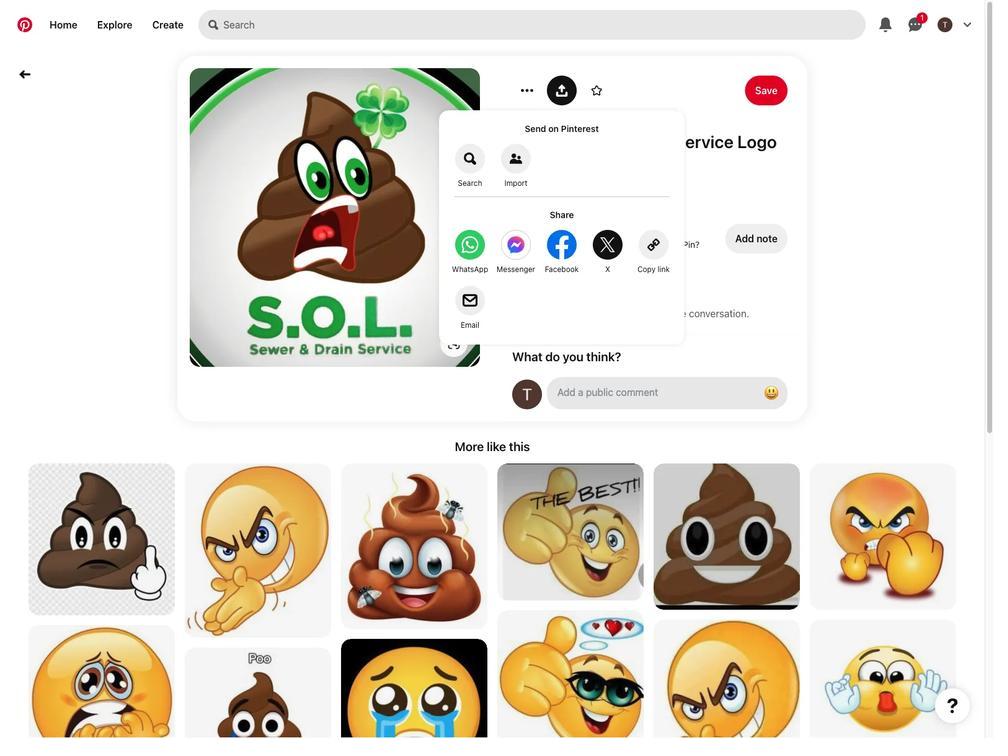 Task type: describe. For each thing, give the bounding box(es) containing it.
sewer
[[559, 131, 609, 152]]

what inside "note to self what do you want to remember about this pin?"
[[512, 240, 533, 250]]

Add a public comment field
[[558, 387, 749, 399]]

you inside "note to self what do you want to remember about this pin?"
[[548, 240, 563, 250]]

search
[[458, 179, 482, 187]]

send
[[525, 124, 546, 134]]

8,171 emoticones vectores, ilustraciones y gráficos - 123rf image
[[341, 464, 488, 630]]

x
[[605, 265, 610, 274]]

one
[[618, 308, 634, 320]]

messenger
[[497, 265, 535, 274]]

pinterest
[[561, 124, 599, 134]]

explore link
[[87, 10, 142, 40]]

remember
[[597, 240, 638, 250]]

conversation.
[[689, 308, 749, 320]]

this may contain: an emoticive smiley face with sunglasses and hearts above it image
[[497, 611, 644, 739]]

this may contain: an emoticive smiley face giving the thumbs up sign with the words the best image
[[497, 464, 644, 601]]

add inside add note button
[[735, 233, 754, 245]]

whatsapp
[[452, 265, 488, 274]]

facebook
[[545, 265, 579, 274]]

think?
[[586, 349, 621, 364]]

home
[[50, 19, 77, 31]]

terry turtle avatar link image
[[512, 162, 542, 192]]

create link
[[142, 10, 194, 40]]

the
[[672, 308, 686, 320]]

more
[[455, 439, 484, 454]]

comments
[[528, 308, 575, 320]]

1 vertical spatial add
[[597, 308, 615, 320]]

this contains an image of: oops image
[[185, 648, 331, 739]]

this contains an image of: image
[[341, 639, 488, 739]]

import
[[505, 179, 528, 187]]

0 horizontal spatial to
[[537, 228, 547, 240]]

logo
[[738, 131, 777, 152]]

more like this
[[455, 439, 530, 454]]

1 horizontal spatial to
[[587, 240, 595, 250]]

drain
[[629, 131, 671, 152]]

terry turtle image
[[938, 17, 953, 32]]

copy
[[638, 265, 656, 274]]

note to self what do you want to remember about this pin?
[[512, 228, 700, 250]]

explore
[[97, 19, 132, 31]]

share on messenger image
[[501, 230, 531, 260]]

like
[[487, 439, 506, 454]]

story pin image image
[[190, 68, 480, 368]]

add note button
[[726, 224, 788, 254]]

0 horizontal spatial this
[[509, 439, 530, 454]]

note
[[512, 228, 535, 240]]

pin?
[[683, 240, 700, 250]]

no
[[512, 308, 525, 320]]



Task type: locate. For each thing, give the bounding box(es) containing it.
share on email image
[[455, 286, 485, 316]]

add
[[735, 233, 754, 245], [597, 308, 615, 320]]

1 button
[[901, 10, 930, 40]]

s.o.l.
[[512, 131, 556, 152]]

this
[[666, 240, 681, 250], [509, 439, 530, 454]]

2 horizontal spatial to
[[637, 308, 646, 320]]

0 vertical spatial do
[[536, 240, 546, 250]]

email
[[461, 321, 480, 329]]

&
[[613, 131, 625, 152]]

note
[[757, 233, 778, 245]]

what
[[512, 240, 533, 250], [512, 349, 543, 364]]

what do you think?
[[512, 349, 621, 364]]

1 horizontal spatial add
[[735, 233, 754, 245]]

this may contain: an emoticive smiley face holding his hands to his mouth image
[[29, 626, 175, 739]]

to right one
[[637, 308, 646, 320]]

about
[[641, 240, 664, 250]]

no comments yet! add one to start the conversation.
[[512, 308, 749, 320]]

this may contain: an emoticive smiley face with one hand up and two fingers in the air image
[[810, 620, 956, 739]]

1
[[920, 13, 924, 22]]

home link
[[40, 10, 87, 40]]

save
[[755, 85, 778, 96]]

0 horizontal spatial this may contain: an emoticive smiley face making a hand gesture image
[[185, 464, 331, 638]]

share on twitter image
[[593, 230, 623, 260]]

0 vertical spatial this
[[666, 240, 681, 250]]

do
[[536, 240, 546, 250], [545, 349, 560, 364]]

1 vertical spatial you
[[563, 349, 584, 364]]

share on facebook image
[[547, 230, 577, 260]]

self
[[549, 228, 566, 240]]

create
[[152, 19, 184, 31]]

1 horizontal spatial this may contain: an emoticive smiley face making a hand gesture image
[[654, 620, 800, 739]]

want
[[565, 240, 584, 250]]

2 what from the top
[[512, 349, 543, 364]]

terryturtle85 image
[[512, 380, 542, 410]]

do inside "note to self what do you want to remember about this pin?"
[[536, 240, 546, 250]]

share
[[550, 210, 574, 220]]

copy link
[[638, 265, 670, 274]]

s.o.l. sewer & drain service logo
[[512, 131, 777, 152]]

0 vertical spatial you
[[548, 240, 563, 250]]

1 what from the top
[[512, 240, 533, 250]]

add left one
[[597, 308, 615, 320]]

this may contain: an emoticive smiley face making a hand gesture image
[[185, 464, 331, 638], [654, 620, 800, 739]]

1 horizontal spatial this
[[666, 240, 681, 250]]

service
[[674, 131, 734, 152]]

this may contain: an emo emo emo emo emo emo emo emo emo emo emo emo em and emo emo emo emo emo emo emo emo emo emo emo emo emo emo em image
[[29, 464, 175, 617]]

this may contain: an emo emo emo emo emo emo emo emo emo emo emo emo em someones emo emo emo emo emo emo emo emo emo emo emo emo emo emo image
[[654, 464, 800, 610]]

do left self
[[536, 240, 546, 250]]

s.o.l. sewer & drain service logo link
[[512, 131, 788, 152]]

send on pinterest
[[525, 124, 599, 134]]

what up terryturtle85 icon
[[512, 349, 543, 364]]

Search text field
[[223, 10, 866, 40]]

you left the think?
[[563, 349, 584, 364]]

start
[[649, 308, 669, 320]]

0 horizontal spatial add
[[597, 308, 615, 320]]

😃
[[764, 384, 779, 402]]

this may contain: an emoticive yellow smiley face with big blue eyes and one hand on his chin image
[[810, 464, 956, 610]]

1 vertical spatial this
[[509, 439, 530, 454]]

0 vertical spatial add
[[735, 233, 754, 245]]

add note
[[735, 233, 778, 245]]

you
[[548, 240, 563, 250], [563, 349, 584, 364]]

do down the comments at the right of the page
[[545, 349, 560, 364]]

to left self
[[537, 228, 547, 240]]

what up messenger
[[512, 240, 533, 250]]

link
[[658, 265, 670, 274]]

1 vertical spatial what
[[512, 349, 543, 364]]

1 vertical spatial do
[[545, 349, 560, 364]]

this left pin?
[[666, 240, 681, 250]]

to right the want at the right of the page
[[587, 240, 595, 250]]

add left note
[[735, 233, 754, 245]]

save button
[[745, 76, 788, 105]]

this inside "note to self what do you want to remember about this pin?"
[[666, 240, 681, 250]]

0 vertical spatial what
[[512, 240, 533, 250]]

you left the want at the right of the page
[[548, 240, 563, 250]]

list
[[0, 464, 985, 739]]

this right the like
[[509, 439, 530, 454]]

😃 button
[[547, 377, 788, 410], [759, 381, 784, 406]]

search icon image
[[208, 20, 218, 30]]

to
[[537, 228, 547, 240], [587, 240, 595, 250], [637, 308, 646, 320]]

on
[[548, 124, 559, 134]]

yet!
[[578, 308, 594, 320]]



Task type: vqa. For each thing, say whether or not it's contained in the screenshot.
first AllPins image from left
no



